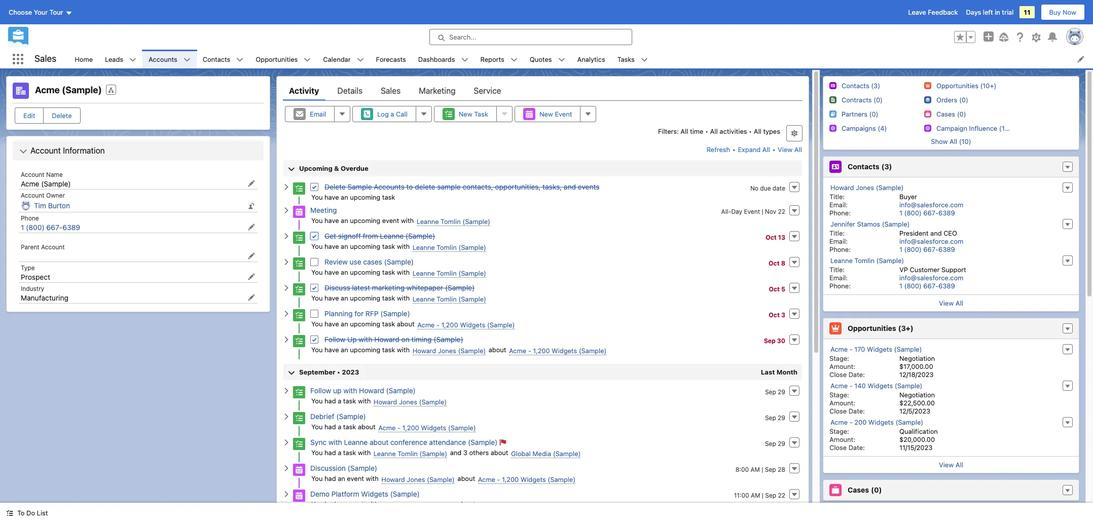 Task type: locate. For each thing, give the bounding box(es) containing it.
event for platform
[[347, 501, 364, 509]]

contacts
[[203, 55, 230, 63], [848, 162, 880, 171]]

info@salesforce.com link for vp
[[900, 274, 964, 282]]

acme - 170 widgets (sample) link
[[831, 345, 922, 354]]

0 vertical spatial email:
[[830, 201, 848, 209]]

search...
[[449, 33, 477, 41]]

negotiation up 12/5/2023
[[900, 391, 936, 399]]

task inside you had a task about acme - 1,200 widgets (sample)
[[343, 423, 356, 431]]

1 negotiation amount: from the top
[[830, 355, 936, 371]]

140
[[855, 382, 866, 390]]

0 vertical spatial view all
[[940, 299, 964, 307]]

contacts image
[[830, 82, 837, 89], [830, 161, 842, 173]]

tomlin for oct 13
[[437, 243, 457, 252]]

1 event image from the top
[[293, 206, 305, 218]]

2 you have an upcoming task with leanne tomlin (sample) from the top
[[311, 268, 487, 277]]

email: down leanne tomlin (sample)
[[830, 274, 848, 282]]

1 inside jennifer stamos (sample) element
[[900, 246, 903, 254]]

1 (800) 667-6389 link up parent account
[[21, 223, 80, 232]]

had up discussion
[[325, 449, 336, 457]]

you had an event with howard jones (sample) about acme - 1,200 widgets (sample)
[[311, 475, 576, 484], [311, 501, 576, 510]]

11
[[1024, 8, 1031, 16]]

0 vertical spatial and
[[564, 183, 576, 191]]

howard jones (sample) link for sep 29
[[374, 398, 447, 407]]

opportunities inside list item
[[256, 55, 298, 63]]

1 vertical spatial date:
[[849, 407, 865, 415]]

leanne tomlin (sample)
[[831, 257, 905, 265]]

1 (800) 667-6389 for vp customer support email:
[[900, 282, 956, 290]]

0 horizontal spatial opportunities
[[256, 55, 298, 63]]

1 info@salesforce.com phone: from the top
[[830, 201, 964, 217]]

task image down "september"
[[293, 387, 305, 399]]

widgets inside you had a task about acme - 1,200 widgets (sample)
[[421, 424, 447, 432]]

1 vertical spatial sales
[[381, 86, 401, 95]]

stage: down acme - 200 widgets (sample) "link"
[[830, 428, 850, 436]]

owner
[[46, 192, 65, 199]]

28
[[778, 466, 786, 474]]

task down marketing in the left bottom of the page
[[382, 294, 395, 302]]

contacts (3) link
[[842, 82, 881, 90]]

info@salesforce.com inside howard jones (sample) element
[[900, 201, 964, 209]]

buyer email:
[[830, 193, 918, 209]]

buy
[[1050, 8, 1061, 16]]

task image left review on the left of the page
[[293, 258, 305, 270]]

you have an upcoming task
[[311, 193, 395, 201]]

amount: inside qualification amount:
[[830, 436, 856, 444]]

phone: up jennifer
[[830, 209, 851, 217]]

leanne tomlin (sample) element
[[824, 255, 1079, 291]]

10 you from the top
[[311, 449, 323, 457]]

discuss latest marketing whitepaper (sample) link
[[325, 284, 475, 292]]

0 horizontal spatial new
[[459, 110, 473, 118]]

667-
[[924, 209, 939, 217], [46, 223, 63, 232], [924, 246, 939, 254], [924, 282, 939, 290]]

phone: for president and ceo email:
[[830, 246, 851, 254]]

close inside $17,000.00 close date:
[[830, 371, 847, 379]]

1 (800) 667-6389 for buyer email:
[[900, 209, 956, 217]]

1 vertical spatial close
[[830, 407, 847, 415]]

2 | from the top
[[762, 466, 764, 474]]

2 vertical spatial and
[[450, 449, 462, 457]]

negotiation inside acme - 170 widgets (sample) element
[[900, 355, 936, 363]]

have for oct 8
[[325, 268, 339, 276]]

amount: inside acme - 140 widgets (sample) element
[[830, 399, 856, 407]]

upcoming for oct 8
[[350, 268, 381, 276]]

(800) down the vp
[[905, 282, 922, 290]]

date: for 170
[[849, 371, 865, 379]]

task image for you have an upcoming task about
[[293, 310, 305, 322]]

2 negotiation from the top
[[900, 391, 936, 399]]

1 vertical spatial |
[[762, 466, 764, 474]]

667- up the customer
[[924, 246, 939, 254]]

1 horizontal spatial and
[[564, 183, 576, 191]]

info@salesforce.com link for buyer
[[900, 201, 964, 209]]

1 vertical spatial info@salesforce.com phone:
[[830, 237, 964, 254]]

stage: down acme - 170 widgets (sample) link
[[830, 355, 850, 363]]

you have an upcoming task about acme - 1,200 widgets (sample)
[[311, 320, 515, 329]]

4 have from the top
[[325, 268, 339, 276]]

1 up the vp
[[900, 246, 903, 254]]

2 vertical spatial you have an upcoming task with leanne tomlin (sample)
[[311, 294, 487, 303]]

last
[[761, 368, 775, 376]]

have for oct 13
[[325, 242, 339, 251]]

3 amount: from the top
[[830, 436, 856, 444]]

view down leanne tomlin (sample) element
[[940, 299, 954, 307]]

calendar list item
[[317, 50, 370, 68]]

1 new from the left
[[459, 110, 473, 118]]

acme - 1,200 widgets (sample) link for 8:00 am | sep 28
[[478, 476, 576, 484]]

email: for leanne tomlin (sample)
[[830, 274, 848, 282]]

2 vertical spatial view all link
[[824, 457, 1079, 473]]

opportunities image
[[925, 82, 932, 89], [830, 323, 842, 335]]

am
[[751, 466, 760, 474], [751, 492, 761, 500]]

follow for follow up with howard on timing (sample)
[[325, 335, 346, 344]]

planning
[[325, 309, 353, 318]]

upcoming for oct 5
[[350, 294, 381, 302]]

upcoming down "from"
[[350, 242, 381, 251]]

negotiation amount: for $22,500.00
[[830, 391, 936, 407]]

opportunities,
[[495, 183, 541, 191]]

3 title: from the top
[[830, 266, 845, 274]]

2 info@salesforce.com from the top
[[900, 237, 964, 246]]

2 vertical spatial info@salesforce.com
[[900, 274, 964, 282]]

0 vertical spatial you have an upcoming task with leanne tomlin (sample)
[[311, 242, 487, 252]]

discuss
[[325, 284, 350, 292]]

view all link down leanne tomlin (sample) element
[[824, 295, 1079, 311]]

stage: inside acme - 170 widgets (sample) element
[[830, 355, 850, 363]]

6 have from the top
[[325, 320, 339, 328]]

opportunities image for opportunities
[[830, 323, 842, 335]]

edit account name image
[[248, 180, 255, 187]]

in
[[995, 8, 1001, 16]]

3 have from the top
[[325, 242, 339, 251]]

delete
[[415, 183, 436, 191]]

1 horizontal spatial delete
[[325, 183, 346, 191]]

rfp
[[366, 309, 379, 318]]

2 had from the top
[[325, 423, 336, 431]]

3 you have an upcoming task with leanne tomlin (sample) from the top
[[311, 294, 487, 303]]

1 vertical spatial 22
[[778, 492, 786, 500]]

buy now
[[1050, 8, 1077, 16]]

info@salesforce.com inside jennifer stamos (sample) element
[[900, 237, 964, 246]]

2 you from the top
[[311, 217, 323, 225]]

1 vertical spatial follow
[[310, 387, 331, 395]]

contacts inside list item
[[203, 55, 230, 63]]

0 vertical spatial close
[[830, 371, 847, 379]]

event image
[[293, 206, 305, 218], [293, 490, 305, 502]]

3 info@salesforce.com from the top
[[900, 274, 964, 282]]

3 stage: from the top
[[830, 428, 850, 436]]

0 vertical spatial you had an event with howard jones (sample) about acme - 1,200 widgets (sample)
[[311, 475, 576, 484]]

2 info@salesforce.com link from the top
[[900, 237, 964, 246]]

3 close from the top
[[830, 444, 847, 452]]

delete sample accounts to delete sample contacts, opportunities, tasks, and events
[[325, 183, 600, 191]]

all left time
[[681, 127, 689, 135]]

sales left home
[[34, 53, 56, 64]]

0 vertical spatial negotiation
[[900, 355, 936, 363]]

date: for 200
[[849, 444, 865, 452]]

3 date: from the top
[[849, 444, 865, 452]]

new
[[459, 110, 473, 118], [540, 110, 553, 118]]

2 email: from the top
[[830, 237, 848, 246]]

a down up
[[338, 397, 342, 405]]

opportunities up acme - 170 widgets (sample)
[[848, 324, 897, 333]]

log a call button
[[353, 106, 416, 122]]

2 event image from the top
[[293, 490, 305, 502]]

(800) for leanne tomlin (sample)
[[905, 282, 922, 290]]

29 for follow up with howard (sample)
[[778, 389, 786, 396]]

1 title: from the top
[[830, 193, 845, 201]]

0 vertical spatial follow
[[325, 335, 346, 344]]

close inside $22,500.00 close date:
[[830, 407, 847, 415]]

have down planning
[[325, 320, 339, 328]]

event image for demo platform widgets (sample)
[[293, 490, 305, 502]]

0 vertical spatial info@salesforce.com
[[900, 201, 964, 209]]

campaign
[[937, 124, 968, 132]]

phone: inside howard jones (sample) element
[[830, 209, 851, 217]]

2 you had an event with howard jones (sample) about acme - 1,200 widgets (sample) from the top
[[311, 501, 576, 510]]

contacts for contacts
[[203, 55, 230, 63]]

1 date: from the top
[[849, 371, 865, 379]]

close for $22,500.00 close date:
[[830, 407, 847, 415]]

group
[[955, 31, 976, 43]]

5 have from the top
[[325, 294, 339, 302]]

2 vertical spatial title:
[[830, 266, 845, 274]]

1 (800) 667-6389 link for president and ceo email:
[[900, 246, 956, 254]]

contracts image
[[830, 96, 837, 103]]

opportunities list item
[[250, 50, 317, 68]]

1 task image from the top
[[293, 310, 305, 322]]

6389 for vp customer support email:
[[939, 282, 956, 290]]

text default image
[[129, 56, 137, 63], [19, 148, 27, 156], [283, 183, 290, 191], [283, 284, 290, 291], [283, 439, 290, 446], [283, 465, 290, 472], [283, 491, 290, 498], [6, 510, 13, 517]]

2 negotiation amount: from the top
[[830, 391, 936, 407]]

refresh • expand all • view all
[[707, 146, 803, 154]]

0 vertical spatial |
[[762, 208, 764, 216]]

event up get signoff from leanne (sample)
[[382, 217, 399, 225]]

follow left the up
[[325, 335, 346, 344]]

all-
[[722, 208, 732, 216]]

refresh
[[707, 146, 731, 154]]

2 info@salesforce.com phone: from the top
[[830, 237, 964, 254]]

2 close from the top
[[830, 407, 847, 415]]

acme (sample) up delete button
[[35, 85, 102, 95]]

(800) down phone
[[26, 223, 44, 232]]

phone: for vp customer support email:
[[830, 282, 851, 290]]

22 down 28
[[778, 492, 786, 500]]

activity
[[289, 86, 319, 95]]

task up follow up with howard on timing (sample) link
[[382, 320, 395, 328]]

with down discuss latest marketing whitepaper (sample)
[[397, 294, 410, 302]]

stage: inside acme - 140 widgets (sample) element
[[830, 391, 850, 399]]

1 you have an upcoming task with leanne tomlin (sample) from the top
[[311, 242, 487, 252]]

day
[[732, 208, 743, 216]]

contacts (3)
[[848, 162, 893, 171]]

date: up 200
[[849, 407, 865, 415]]

1 contacts image from the top
[[830, 82, 837, 89]]

email: inside president and ceo email:
[[830, 237, 848, 246]]

1 vertical spatial you have an upcoming task with leanne tomlin (sample)
[[311, 268, 487, 277]]

you inside you have an upcoming event with leanne tomlin (sample)
[[311, 217, 323, 225]]

an up signoff
[[341, 217, 348, 225]]

| right 11:00
[[762, 492, 764, 500]]

accounts left to
[[374, 183, 405, 191]]

oct left 5 at the bottom right of page
[[769, 286, 780, 293]]

reports list item
[[475, 50, 524, 68]]

9 you from the top
[[311, 423, 323, 431]]

account inside dropdown button
[[30, 146, 61, 155]]

text default image inside dashboards list item
[[461, 56, 468, 63]]

1 vertical spatial opportunities image
[[830, 323, 842, 335]]

task image
[[293, 183, 305, 195], [293, 232, 305, 244], [293, 258, 305, 270], [293, 284, 305, 296], [293, 387, 305, 399]]

1 vertical spatial view
[[940, 299, 954, 307]]

1 email: from the top
[[830, 201, 848, 209]]

2 view all from the top
[[940, 461, 964, 469]]

7 you from the top
[[311, 346, 323, 354]]

task up marketing in the left bottom of the page
[[382, 268, 395, 276]]

6389 inside jennifer stamos (sample) element
[[939, 246, 956, 254]]

opportunities image up orders icon
[[925, 82, 932, 89]]

• left 2023
[[337, 368, 340, 376]]

howard down demo platform widgets (sample) link
[[382, 502, 405, 510]]

0 vertical spatial sep 29
[[765, 389, 786, 396]]

0 vertical spatial 29
[[778, 389, 786, 396]]

(3)
[[882, 162, 893, 171]]

3 | from the top
[[762, 492, 764, 500]]

7 upcoming from the top
[[350, 346, 381, 354]]

call
[[396, 110, 408, 118]]

task image
[[293, 310, 305, 322], [293, 335, 305, 348], [293, 413, 305, 425], [293, 438, 305, 451]]

campaign influence image
[[925, 125, 932, 132]]

0 vertical spatial am
[[751, 466, 760, 474]]

sample
[[437, 183, 461, 191]]

about inside you had a task about acme - 1,200 widgets (sample)
[[358, 423, 376, 431]]

review
[[325, 258, 348, 266]]

1 horizontal spatial contacts
[[848, 162, 880, 171]]

have for all-day event | nov 22
[[325, 217, 339, 225]]

leanne tomlin (sample) link for sep 29
[[374, 450, 448, 459]]

text default image inside accounts list item
[[183, 56, 191, 63]]

3 phone: from the top
[[830, 282, 851, 290]]

new task button
[[434, 106, 497, 122]]

3 info@salesforce.com link from the top
[[900, 274, 964, 282]]

log
[[378, 110, 389, 118]]

howard jones (sample) link for sep 30
[[413, 347, 486, 356]]

tomlin for all-day event | nov 22
[[441, 218, 461, 226]]

tim burton
[[34, 201, 70, 210]]

3 upcoming from the top
[[350, 242, 381, 251]]

with inside you had a task with leanne tomlin (sample) and 3 others about global media (sample)
[[358, 449, 371, 457]]

667- inside jennifer stamos (sample) element
[[924, 246, 939, 254]]

7 have from the top
[[325, 346, 339, 354]]

task image left discuss on the bottom of the page
[[293, 284, 305, 296]]

6389 inside howard jones (sample) element
[[939, 209, 956, 217]]

text default image inside tasks list item
[[641, 56, 648, 63]]

(800) inside leanne tomlin (sample) element
[[905, 282, 922, 290]]

acme inside you have an upcoming task with howard jones (sample) about acme - 1,200 widgets (sample)
[[509, 347, 527, 355]]

0 vertical spatial event
[[382, 217, 399, 225]]

dashboards list item
[[412, 50, 475, 68]]

with up demo platform widgets (sample) at the bottom left of page
[[366, 475, 379, 483]]

about inside you had a task with leanne tomlin (sample) and 3 others about global media (sample)
[[491, 449, 509, 457]]

2 vertical spatial close
[[830, 444, 847, 452]]

(800) inside jennifer stamos (sample) element
[[905, 246, 922, 254]]

to
[[407, 183, 413, 191]]

0 vertical spatial contacts image
[[830, 82, 837, 89]]

(800) for howard jones (sample)
[[905, 209, 922, 217]]

1 (800) 667-6389 inside leanne tomlin (sample) element
[[900, 282, 956, 290]]

qualification
[[900, 428, 938, 436]]

0 vertical spatial sales
[[34, 53, 56, 64]]

6 upcoming from the top
[[350, 320, 381, 328]]

info@salesforce.com phone:
[[830, 201, 964, 217], [830, 237, 964, 254], [830, 274, 964, 290]]

text default image
[[183, 56, 191, 63], [237, 56, 244, 63], [304, 56, 311, 63], [357, 56, 364, 63], [461, 56, 468, 63], [511, 56, 518, 63], [558, 56, 565, 63], [641, 56, 648, 63], [283, 207, 290, 214], [283, 233, 290, 240], [283, 258, 290, 266], [283, 310, 290, 317], [283, 336, 290, 343], [283, 387, 290, 394], [283, 413, 290, 420]]

2 title: from the top
[[830, 229, 845, 237]]

1 vertical spatial negotiation
[[900, 391, 936, 399]]

• right time
[[706, 127, 709, 135]]

oct for oct 8
[[769, 260, 780, 267]]

had down demo
[[325, 501, 336, 509]]

2 vertical spatial sep 29
[[765, 440, 786, 448]]

2 date: from the top
[[849, 407, 865, 415]]

task inside you had a task with howard jones (sample)
[[343, 397, 356, 405]]

leads
[[105, 55, 123, 63]]

1 you from the top
[[311, 193, 323, 201]]

title: down leanne tomlin (sample)
[[830, 266, 845, 274]]

title: inside jennifer stamos (sample) element
[[830, 229, 845, 237]]

campaigns (4) link
[[842, 124, 887, 133]]

with down you have an upcoming event with leanne tomlin (sample)
[[397, 242, 410, 251]]

4 task image from the top
[[293, 438, 305, 451]]

1 (800) 667-6389 link for vp customer support email:
[[900, 282, 956, 290]]

account up tim
[[21, 192, 44, 199]]

have inside you have an upcoming task about acme - 1,200 widgets (sample)
[[325, 320, 339, 328]]

1 vertical spatial amount:
[[830, 399, 856, 407]]

1 vertical spatial opportunities
[[848, 324, 897, 333]]

info@salesforce.com phone: for vp
[[830, 274, 964, 290]]

1 phone: from the top
[[830, 209, 851, 217]]

1 (800) 667-6389 up parent account
[[21, 223, 80, 232]]

$20,000.00 close date:
[[830, 436, 935, 452]]

text default image inside quotes "list item"
[[558, 56, 565, 63]]

1 vertical spatial and
[[931, 229, 942, 237]]

1 vertical spatial phone:
[[830, 246, 851, 254]]

1 vertical spatial info@salesforce.com
[[900, 237, 964, 246]]

account left name
[[21, 171, 44, 179]]

1 (800) 667-6389 link
[[900, 209, 956, 217], [21, 223, 80, 232], [900, 246, 956, 254], [900, 282, 956, 290]]

event
[[382, 217, 399, 225], [347, 475, 364, 483], [347, 501, 364, 509]]

0 vertical spatial info@salesforce.com link
[[900, 201, 964, 209]]

0 vertical spatial event
[[555, 110, 572, 118]]

date
[[773, 185, 786, 192]]

3 task image from the top
[[293, 413, 305, 425]]

sep for and
[[765, 440, 777, 448]]

1 (800) 667-6389 inside jennifer stamos (sample) element
[[900, 246, 956, 254]]

all right expand
[[763, 146, 771, 154]]

september
[[299, 368, 336, 376]]

opportunities for opportunities (3+)
[[848, 324, 897, 333]]

sales link
[[381, 81, 401, 101]]

0 horizontal spatial event
[[555, 110, 572, 118]]

you inside you had a task with howard jones (sample)
[[311, 397, 323, 405]]

2 new from the left
[[540, 110, 553, 118]]

latest
[[352, 284, 370, 292]]

a inside you had a task about acme - 1,200 widgets (sample)
[[338, 423, 342, 431]]

and inside president and ceo email:
[[931, 229, 942, 237]]

2 have from the top
[[325, 217, 339, 225]]

had down discussion
[[325, 475, 336, 483]]

all left (10)
[[950, 137, 958, 146]]

2 vertical spatial info@salesforce.com link
[[900, 274, 964, 282]]

0 horizontal spatial accounts
[[149, 55, 177, 63]]

22 right the nov
[[778, 208, 786, 216]]

and left ceo
[[931, 229, 942, 237]]

marketing link
[[419, 81, 456, 101]]

4 upcoming from the top
[[350, 268, 381, 276]]

1,200 inside you have an upcoming task with howard jones (sample) about acme - 1,200 widgets (sample)
[[533, 347, 550, 355]]

leanne tomlin (sample) link for oct 8
[[413, 269, 487, 278]]

1 vertical spatial 29
[[778, 414, 786, 422]]

2 am from the top
[[751, 492, 761, 500]]

0 vertical spatial negotiation amount:
[[830, 355, 936, 371]]

2 task image from the top
[[293, 232, 305, 244]]

2 horizontal spatial and
[[931, 229, 942, 237]]

1
[[900, 209, 903, 217], [21, 223, 24, 232], [900, 246, 903, 254], [900, 282, 903, 290]]

president and ceo email:
[[830, 229, 958, 246]]

task image down upcoming
[[293, 183, 305, 195]]

1 horizontal spatial opportunities
[[848, 324, 897, 333]]

0 vertical spatial acme (sample)
[[35, 85, 102, 95]]

| for discussion (sample)
[[762, 466, 764, 474]]

service link
[[474, 81, 501, 101]]

amount: for $17,000.00 close date:
[[830, 363, 856, 371]]

2 vertical spatial email:
[[830, 274, 848, 282]]

29
[[778, 389, 786, 396], [778, 414, 786, 422], [778, 440, 786, 448]]

amount: down 140
[[830, 399, 856, 407]]

view all
[[940, 299, 964, 307], [940, 461, 964, 469]]

• down types
[[773, 146, 776, 154]]

1 vertical spatial negotiation amount:
[[830, 391, 936, 407]]

1 vertical spatial event
[[347, 475, 364, 483]]

get
[[325, 232, 336, 240]]

event image left demo
[[293, 490, 305, 502]]

sep 29 for debrief (sample)
[[765, 414, 786, 422]]

upcoming down the 'planning for rfp (sample)' link
[[350, 320, 381, 328]]

get signoff from leanne (sample) link
[[325, 232, 435, 240]]

1 inside howard jones (sample) element
[[900, 209, 903, 217]]

1 info@salesforce.com link from the top
[[900, 201, 964, 209]]

howard up buyer email:
[[831, 184, 854, 192]]

1 vertical spatial event image
[[293, 490, 305, 502]]

0 vertical spatial date:
[[849, 371, 865, 379]]

phone: down jennifer
[[830, 246, 851, 254]]

upcoming down "latest"
[[350, 294, 381, 302]]

2 29 from the top
[[778, 414, 786, 422]]

email: for jennifer stamos (sample)
[[830, 237, 848, 246]]

1 you had an event with howard jones (sample) about acme - 1,200 widgets (sample) from the top
[[311, 475, 576, 484]]

with down the on
[[397, 346, 410, 354]]

6389 for president and ceo email:
[[939, 246, 956, 254]]

0 vertical spatial phone:
[[830, 209, 851, 217]]

0 vertical spatial amount:
[[830, 363, 856, 371]]

1 vertical spatial delete
[[325, 183, 346, 191]]

event down discussion (sample)
[[347, 475, 364, 483]]

2 vertical spatial date:
[[849, 444, 865, 452]]

upcoming inside you have an upcoming task about acme - 1,200 widgets (sample)
[[350, 320, 381, 328]]

oct for oct 13
[[766, 234, 777, 241]]

2 vertical spatial amount:
[[830, 436, 856, 444]]

1 horizontal spatial opportunities image
[[925, 82, 932, 89]]

phone
[[21, 215, 39, 222]]

upcoming inside you have an upcoming task with howard jones (sample) about acme - 1,200 widgets (sample)
[[350, 346, 381, 354]]

task image for discuss latest marketing whitepaper (sample)
[[293, 284, 305, 296]]

1 vertical spatial contacts
[[848, 162, 880, 171]]

0 horizontal spatial delete
[[52, 112, 72, 120]]

|
[[762, 208, 764, 216], [762, 466, 764, 474], [762, 492, 764, 500]]

delete right edit button
[[52, 112, 72, 120]]

667- inside howard jones (sample) element
[[924, 209, 939, 217]]

12 you from the top
[[311, 501, 323, 509]]

3 info@salesforce.com phone: from the top
[[830, 274, 964, 290]]

date: inside $20,000.00 close date:
[[849, 444, 865, 452]]

6389 inside leanne tomlin (sample) element
[[939, 282, 956, 290]]

you had an event with howard jones (sample) about acme - 1,200 widgets (sample) for demo platform widgets (sample)
[[311, 501, 576, 510]]

follow left up
[[310, 387, 331, 395]]

amount: inside acme - 170 widgets (sample) element
[[830, 363, 856, 371]]

2 task image from the top
[[293, 335, 305, 348]]

1,200
[[442, 321, 458, 329], [533, 347, 550, 355], [403, 424, 419, 432], [502, 476, 519, 484], [502, 502, 519, 510]]

upcoming up "from"
[[350, 217, 381, 225]]

3 task image from the top
[[293, 258, 305, 270]]

support
[[942, 266, 967, 274]]

event image
[[293, 464, 305, 476]]

close up cases icon
[[830, 444, 847, 452]]

negotiation amount: down acme - 170 widgets (sample) link
[[830, 355, 936, 371]]

0 vertical spatial opportunities image
[[925, 82, 932, 89]]

edit industry image
[[248, 294, 255, 301]]

1 vertical spatial email:
[[830, 237, 848, 246]]

dashboards link
[[412, 50, 461, 68]]

view down acme - 200 widgets (sample) element
[[940, 461, 954, 469]]

howard inside howard jones (sample) element
[[831, 184, 854, 192]]

tab list
[[283, 81, 803, 101]]

manufacturing
[[21, 294, 68, 302]]

2 upcoming from the top
[[350, 217, 381, 225]]

1 sep 29 from the top
[[765, 389, 786, 396]]

view all link
[[778, 142, 803, 158], [824, 295, 1079, 311], [824, 457, 1079, 473]]

list
[[69, 50, 1094, 68]]

negotiation inside acme - 140 widgets (sample) element
[[900, 391, 936, 399]]

upcoming inside you have an upcoming event with leanne tomlin (sample)
[[350, 217, 381, 225]]

2 vertical spatial info@salesforce.com phone:
[[830, 274, 964, 290]]

campaigns image
[[830, 125, 837, 132]]

to do list
[[17, 509, 48, 517]]

1 vertical spatial view all
[[940, 461, 964, 469]]

1 29 from the top
[[778, 389, 786, 396]]

5 task image from the top
[[293, 387, 305, 399]]

2 vertical spatial |
[[762, 492, 764, 500]]

choose your tour button
[[8, 4, 73, 20]]

jones inside you have an upcoming task with howard jones (sample) about acme - 1,200 widgets (sample)
[[438, 347, 456, 355]]

task image for you have an upcoming task with
[[293, 335, 305, 348]]

delete inside button
[[52, 112, 72, 120]]

1 vertical spatial stage:
[[830, 391, 850, 399]]

cases (0)
[[848, 486, 882, 495]]

conference
[[391, 438, 427, 447]]

6 you from the top
[[311, 320, 323, 328]]

date: inside $22,500.00 close date:
[[849, 407, 865, 415]]

have
[[325, 193, 339, 201], [325, 217, 339, 225], [325, 242, 339, 251], [325, 268, 339, 276], [325, 294, 339, 302], [325, 320, 339, 328], [325, 346, 339, 354]]

1 stage: from the top
[[830, 355, 850, 363]]

6389 up ceo
[[939, 209, 956, 217]]

2 contacts image from the top
[[830, 161, 842, 173]]

1 vertical spatial view all link
[[824, 295, 1079, 311]]

refresh button
[[706, 142, 731, 158]]

11 you from the top
[[311, 475, 323, 483]]

stage: for acme - 200 widgets (sample)
[[830, 428, 850, 436]]

1 down the vp
[[900, 282, 903, 290]]

1 vertical spatial title:
[[830, 229, 845, 237]]

(800) inside howard jones (sample) element
[[905, 209, 922, 217]]

sep 29
[[765, 389, 786, 396], [765, 414, 786, 422], [765, 440, 786, 448]]

contacts right accounts list item
[[203, 55, 230, 63]]

1 vertical spatial sep 29
[[765, 414, 786, 422]]

0 horizontal spatial and
[[450, 449, 462, 457]]

task inside you had a task with leanne tomlin (sample) and 3 others about global media (sample)
[[343, 449, 356, 457]]

date: down 200
[[849, 444, 865, 452]]

1 info@salesforce.com from the top
[[900, 201, 964, 209]]

close up 'acme - 200 widgets (sample)'
[[830, 407, 847, 415]]

0 vertical spatial delete
[[52, 112, 72, 120]]

quotes list item
[[524, 50, 571, 68]]

you have an upcoming task with leanne tomlin (sample) for whitepaper
[[311, 294, 487, 303]]

acme - 1,200 widgets (sample) link for sep 30
[[509, 347, 607, 356]]

activities
[[720, 127, 747, 135]]

a right log
[[391, 110, 394, 118]]

contacts image up the contracts image
[[830, 82, 837, 89]]

5 upcoming from the top
[[350, 294, 381, 302]]

oct 13
[[766, 234, 786, 241]]

task
[[382, 193, 395, 201], [382, 242, 395, 251], [382, 268, 395, 276], [382, 294, 395, 302], [382, 320, 395, 328], [382, 346, 395, 354], [343, 397, 356, 405], [343, 423, 356, 431], [343, 449, 356, 457]]

1 negotiation from the top
[[900, 355, 936, 363]]

1 vertical spatial info@salesforce.com link
[[900, 237, 964, 246]]

tab list containing activity
[[283, 81, 803, 101]]

tomlin inside you have an upcoming event with leanne tomlin (sample)
[[441, 218, 461, 226]]

show
[[932, 137, 948, 146]]

you inside you have an upcoming task with howard jones (sample) about acme - 1,200 widgets (sample)
[[311, 346, 323, 354]]

email
[[310, 110, 326, 118]]

8 you from the top
[[311, 397, 323, 405]]

info@salesforce.com phone: for buyer
[[830, 201, 964, 217]]

up
[[348, 335, 357, 344]]

contacts for contacts (3)
[[848, 162, 880, 171]]

account information button
[[15, 143, 262, 159]]

2 amount: from the top
[[830, 399, 856, 407]]

1 (800) 667-6389 up president
[[900, 209, 956, 217]]

$20,000.00
[[900, 436, 935, 444]]

view all link for contacts (3)
[[824, 295, 1079, 311]]

1 (800) 667-6389 inside howard jones (sample) element
[[900, 209, 956, 217]]

667- for vp customer support email:
[[924, 282, 939, 290]]

title: inside leanne tomlin (sample) element
[[830, 266, 845, 274]]

2 vertical spatial event
[[347, 501, 364, 509]]

am for discussion (sample)
[[751, 466, 760, 474]]

0 horizontal spatial contacts
[[203, 55, 230, 63]]

667- inside leanne tomlin (sample) element
[[924, 282, 939, 290]]

3 email: from the top
[[830, 274, 848, 282]]

2 sep 29 from the top
[[765, 414, 786, 422]]

have inside you have an upcoming event with leanne tomlin (sample)
[[325, 217, 339, 225]]

0 vertical spatial view
[[778, 146, 793, 154]]

task image left sync
[[293, 438, 305, 451]]

am right 11:00
[[751, 492, 761, 500]]

task down get signoff from leanne (sample)
[[382, 242, 395, 251]]

1 (800) 667-6389 for president and ceo email:
[[900, 246, 956, 254]]

view all down leanne tomlin (sample) element
[[940, 299, 964, 307]]

8:00 am | sep 28
[[736, 466, 786, 474]]

1 view all from the top
[[940, 299, 964, 307]]

1 amount: from the top
[[830, 363, 856, 371]]

have up meeting link on the top
[[325, 193, 339, 201]]

with up get signoff from leanne (sample) 'link' in the left of the page
[[401, 217, 414, 225]]

negotiation amount: inside acme - 170 widgets (sample) element
[[830, 355, 936, 371]]

2 vertical spatial stage:
[[830, 428, 850, 436]]

2 vertical spatial view
[[940, 461, 954, 469]]

1 vertical spatial you had an event with howard jones (sample) about acme - 1,200 widgets (sample)
[[311, 501, 576, 510]]

0 vertical spatial accounts
[[149, 55, 177, 63]]

1 close from the top
[[830, 371, 847, 379]]

task image left get
[[293, 232, 305, 244]]

1 am from the top
[[751, 466, 760, 474]]

upcoming down sample
[[350, 193, 381, 201]]

1 inside leanne tomlin (sample) element
[[900, 282, 903, 290]]

0 vertical spatial opportunities
[[256, 55, 298, 63]]

burton
[[48, 201, 70, 210]]

1 horizontal spatial accounts
[[374, 183, 405, 191]]

negotiation for acme - 140 widgets (sample)
[[900, 391, 936, 399]]

a inside you had a task with leanne tomlin (sample) and 3 others about global media (sample)
[[338, 449, 342, 457]]

had down up
[[325, 397, 336, 405]]

1 task image from the top
[[293, 183, 305, 195]]

view all link for opportunities (3+)
[[824, 457, 1079, 473]]

3 had from the top
[[325, 449, 336, 457]]

0 horizontal spatial opportunities image
[[830, 323, 842, 335]]

forecasts
[[376, 55, 406, 63]]

0 vertical spatial info@salesforce.com phone:
[[830, 201, 964, 217]]

1 had from the top
[[325, 397, 336, 405]]

negotiation amount: down acme - 140 widgets (sample) link at right
[[830, 391, 936, 407]]

3 left others
[[464, 449, 468, 457]]

date: inside $17,000.00 close date:
[[849, 371, 865, 379]]

you inside you have an upcoming task about acme - 1,200 widgets (sample)
[[311, 320, 323, 328]]

title: down jennifer
[[830, 229, 845, 237]]

an down the platform
[[338, 501, 345, 509]]

acme
[[35, 85, 60, 95], [21, 180, 39, 188], [418, 321, 435, 329], [831, 345, 848, 354], [509, 347, 527, 355], [831, 382, 848, 390], [831, 419, 848, 427], [379, 424, 396, 432], [478, 476, 496, 484], [478, 502, 496, 510]]

email: up jennifer
[[830, 201, 848, 209]]

0 vertical spatial event image
[[293, 206, 305, 218]]

opportunities for opportunities
[[256, 55, 298, 63]]

2 phone: from the top
[[830, 246, 851, 254]]

0 horizontal spatial sales
[[34, 53, 56, 64]]

1 (800) 667-6389 link down the customer
[[900, 282, 956, 290]]

last month
[[761, 368, 798, 376]]

1 horizontal spatial new
[[540, 110, 553, 118]]

1 (800) 667-6389 up the customer
[[900, 246, 956, 254]]

6389 down ceo
[[939, 246, 956, 254]]

2 stage: from the top
[[830, 391, 850, 399]]

(sample) inside you have an upcoming task about acme - 1,200 widgets (sample)
[[487, 321, 515, 329]]

info@salesforce.com phone: inside leanne tomlin (sample) element
[[830, 274, 964, 290]]

- inside you had a task about acme - 1,200 widgets (sample)
[[398, 424, 401, 432]]

1 22 from the top
[[778, 208, 786, 216]]

info@salesforce.com phone: up president and ceo email:
[[830, 201, 964, 217]]

howard up demo platform widgets (sample) at the bottom left of page
[[382, 476, 405, 484]]

phone: inside jennifer stamos (sample) element
[[830, 246, 851, 254]]

667- for president and ceo email:
[[924, 246, 939, 254]]

4 task image from the top
[[293, 284, 305, 296]]

1 horizontal spatial event
[[744, 208, 760, 216]]

task inside you have an upcoming task with howard jones (sample) about acme - 1,200 widgets (sample)
[[382, 346, 395, 354]]

sep
[[764, 337, 776, 345], [765, 389, 777, 396], [765, 414, 777, 422], [765, 440, 777, 448], [765, 466, 776, 474], [766, 492, 777, 500]]

0 vertical spatial 22
[[778, 208, 786, 216]]



Task type: vqa. For each thing, say whether or not it's contained in the screenshot.


Task type: describe. For each thing, give the bounding box(es) containing it.
timing
[[412, 335, 432, 344]]

event inside new event button
[[555, 110, 572, 118]]

orders (0)
[[937, 96, 969, 104]]

1 vertical spatial acme (sample)
[[21, 180, 71, 188]]

1,200 inside you had a task about acme - 1,200 widgets (sample)
[[403, 424, 419, 432]]

30
[[778, 337, 786, 345]]

• left expand
[[733, 146, 736, 154]]

with inside you had a task with howard jones (sample)
[[358, 397, 371, 405]]

with up discuss latest marketing whitepaper (sample) link
[[397, 268, 410, 276]]

text default image inside opportunities list item
[[304, 56, 311, 63]]

12/18/2023
[[900, 371, 934, 379]]

debrief (sample) link
[[310, 412, 366, 421]]

acme inside you have an upcoming task about acme - 1,200 widgets (sample)
[[418, 321, 435, 329]]

leanne inside you have an upcoming event with leanne tomlin (sample)
[[417, 218, 439, 226]]

info@salesforce.com for vp
[[900, 274, 964, 282]]

you had a task with leanne tomlin (sample) and 3 others about global media (sample)
[[311, 449, 581, 458]]

tomlin inside you had a task with leanne tomlin (sample) and 3 others about global media (sample)
[[398, 450, 418, 458]]

follow up with howard (sample) link
[[310, 387, 416, 395]]

with right up
[[344, 387, 357, 395]]

upcoming for oct 13
[[350, 242, 381, 251]]

an down sample
[[341, 193, 348, 201]]

high-priority task image
[[500, 439, 507, 446]]

acme - 140 widgets (sample)
[[831, 382, 923, 390]]

orders (0) link
[[937, 96, 969, 105]]

partners image
[[830, 110, 837, 117]]

to do list button
[[0, 503, 54, 524]]

edit type image
[[248, 273, 255, 281]]

had inside you had a task about acme - 1,200 widgets (sample)
[[325, 423, 336, 431]]

review use cases (sample) link
[[325, 258, 414, 266]]

with right the up
[[359, 335, 373, 344]]

a inside button
[[391, 110, 394, 118]]

6389 down burton
[[63, 223, 80, 232]]

account information
[[30, 146, 105, 155]]

account for account name
[[21, 171, 44, 179]]

service
[[474, 86, 501, 95]]

email button
[[285, 106, 335, 122]]

choose your tour
[[9, 8, 63, 16]]

(sample) inside you have an upcoming event with leanne tomlin (sample)
[[463, 218, 491, 226]]

leads list item
[[99, 50, 143, 68]]

discussion (sample) link
[[310, 464, 377, 473]]

had inside you had a task with howard jones (sample)
[[325, 397, 336, 405]]

(800) for jennifer stamos (sample)
[[905, 246, 922, 254]]

event inside you have an upcoming event with leanne tomlin (sample)
[[382, 217, 399, 225]]

an inside you have an upcoming task about acme - 1,200 widgets (sample)
[[341, 320, 348, 328]]

review use cases (sample)
[[325, 258, 414, 266]]

2 22 from the top
[[778, 492, 786, 500]]

contacts,
[[463, 183, 493, 191]]

upcoming for all-day event | nov 22
[[350, 217, 381, 225]]

you have an upcoming task with leanne tomlin (sample) for leanne
[[311, 242, 487, 252]]

text default image inside account information dropdown button
[[19, 148, 27, 156]]

cases image
[[925, 110, 932, 117]]

sep 30
[[764, 337, 786, 345]]

widgets inside acme - 200 widgets (sample) "link"
[[869, 419, 894, 427]]

accounts inside list item
[[149, 55, 177, 63]]

phone: for buyer email:
[[830, 209, 851, 217]]

tasks link
[[612, 50, 641, 68]]

3 you from the top
[[311, 242, 323, 251]]

accounts link
[[143, 50, 183, 68]]

text default image inside to do list button
[[6, 510, 13, 517]]

(sample) inside "link"
[[896, 419, 924, 427]]

jones inside you had a task with howard jones (sample)
[[399, 398, 417, 406]]

analytics link
[[571, 50, 612, 68]]

upcoming for oct 3
[[350, 320, 381, 328]]

200
[[855, 419, 867, 427]]

- inside you have an upcoming task about acme - 1,200 widgets (sample)
[[437, 321, 440, 329]]

sep for about
[[764, 337, 776, 345]]

acme - 1,200 widgets (sample) link for 11:00 am | sep 22
[[478, 502, 576, 510]]

global
[[511, 450, 531, 458]]

sync with leanne about conference attendance (sample) link
[[310, 438, 498, 447]]

title: for howard jones (sample)
[[830, 193, 845, 201]]

list containing home
[[69, 50, 1094, 68]]

date: for 140
[[849, 407, 865, 415]]

choose
[[9, 8, 32, 16]]

account for account owner
[[21, 192, 44, 199]]

tomlin for oct 8
[[437, 269, 457, 277]]

howard left the on
[[375, 335, 400, 344]]

8
[[782, 260, 786, 267]]

all down acme - 200 widgets (sample) element
[[956, 461, 964, 469]]

follow up with howard (sample)
[[310, 387, 416, 395]]

edit parent account image
[[248, 253, 255, 260]]

task image for you had a task with
[[293, 438, 305, 451]]

3 sep 29 from the top
[[765, 440, 786, 448]]

due
[[761, 185, 771, 192]]

1 horizontal spatial 3
[[782, 311, 786, 319]]

an down review on the left of the page
[[341, 268, 348, 276]]

1 vertical spatial accounts
[[374, 183, 405, 191]]

details link
[[338, 81, 363, 101]]

am for demo platform widgets (sample)
[[751, 492, 761, 500]]

widgets inside acme - 170 widgets (sample) link
[[867, 345, 893, 354]]

sep for you had a task with howard jones (sample)
[[765, 389, 777, 396]]

event image for meeting
[[293, 206, 305, 218]]

days
[[967, 8, 982, 16]]

amount: for $22,500.00 close date:
[[830, 399, 856, 407]]

with down demo platform widgets (sample) link
[[366, 501, 379, 509]]

howard jones (sample) link for 11:00 am | sep 22
[[382, 502, 455, 510]]

| for demo platform widgets (sample)
[[762, 492, 764, 500]]

$22,500.00
[[900, 399, 935, 407]]

view for contacts (3)
[[940, 299, 954, 307]]

account name
[[21, 171, 63, 179]]

1 horizontal spatial sales
[[381, 86, 401, 95]]

about inside you have an upcoming task with howard jones (sample) about acme - 1,200 widgets (sample)
[[489, 346, 507, 354]]

analytics
[[578, 55, 606, 63]]

howard inside you have an upcoming task with howard jones (sample) about acme - 1,200 widgets (sample)
[[413, 347, 436, 355]]

close for $20,000.00 close date:
[[830, 444, 847, 452]]

0 vertical spatial view all link
[[778, 142, 803, 158]]

no
[[751, 185, 759, 192]]

acme - 170 widgets (sample) element
[[824, 343, 1079, 380]]

all left types
[[754, 127, 762, 135]]

negotiation amount: for $17,000.00
[[830, 355, 936, 371]]

to
[[17, 509, 25, 517]]

sep 29 for follow up with howard (sample)
[[765, 389, 786, 396]]

an down discuss on the bottom of the page
[[341, 294, 348, 302]]

acme inside you had a task about acme - 1,200 widgets (sample)
[[379, 424, 396, 432]]

oct 3
[[769, 311, 786, 319]]

howard jones (sample) element
[[824, 182, 1079, 218]]

info@salesforce.com for buyer
[[900, 201, 964, 209]]

account for account information
[[30, 146, 61, 155]]

1 for jennifer stamos (sample)
[[900, 246, 903, 254]]

tomlin for oct 5
[[437, 295, 457, 303]]

close for $17,000.00 close date:
[[830, 371, 847, 379]]

about inside you have an upcoming task about acme - 1,200 widgets (sample)
[[397, 320, 415, 328]]

1,200 inside you have an upcoming task about acme - 1,200 widgets (sample)
[[442, 321, 458, 329]]

- inside you have an upcoming task with howard jones (sample) about acme - 1,200 widgets (sample)
[[528, 347, 532, 355]]

accounts list item
[[143, 50, 197, 68]]

new event button
[[515, 106, 581, 122]]

1 (800) 667-6389 link for buyer email:
[[900, 209, 956, 217]]

2023
[[342, 368, 359, 376]]

all right time
[[711, 127, 718, 135]]

month
[[777, 368, 798, 376]]

a for howard
[[338, 397, 342, 405]]

an inside you have an upcoming task with howard jones (sample) about acme - 1,200 widgets (sample)
[[341, 346, 348, 354]]

howard jones (sample) link for 8:00 am | sep 28
[[382, 476, 455, 484]]

you had an event with howard jones (sample) about acme - 1,200 widgets (sample) for discussion (sample)
[[311, 475, 576, 484]]

september  •  2023
[[299, 368, 359, 376]]

widgets inside you have an upcoming task with howard jones (sample) about acme - 1,200 widgets (sample)
[[552, 347, 577, 355]]

1 for leanne tomlin (sample)
[[900, 282, 903, 290]]

contacts image for contacts
[[830, 161, 842, 173]]

edit phone image
[[248, 224, 255, 231]]

3 29 from the top
[[778, 440, 786, 448]]

$17,000.00 close date:
[[830, 363, 934, 379]]

have inside you have an upcoming task with howard jones (sample) about acme - 1,200 widgets (sample)
[[325, 346, 339, 354]]

title: for jennifer stamos (sample)
[[830, 229, 845, 237]]

text default image inside leads list item
[[129, 56, 137, 63]]

1 vertical spatial event
[[744, 208, 760, 216]]

(sample) inside you had a task about acme - 1,200 widgets (sample)
[[448, 424, 476, 432]]

text default image inside calendar list item
[[357, 56, 364, 63]]

negotiation for acme - 170 widgets (sample)
[[900, 355, 936, 363]]

an inside you have an upcoming event with leanne tomlin (sample)
[[341, 217, 348, 225]]

vp customer support email:
[[830, 266, 967, 282]]

demo platform widgets (sample) link
[[310, 490, 420, 499]]

now
[[1063, 8, 1077, 16]]

home link
[[69, 50, 99, 68]]

text default image inside "reports" list item
[[511, 56, 518, 63]]

edit
[[23, 112, 35, 120]]

leanne tomlin (sample) link for oct 5
[[413, 295, 487, 304]]

from
[[363, 232, 378, 240]]

get signoff from leanne (sample)
[[325, 232, 435, 240]]

title: for leanne tomlin (sample)
[[830, 266, 845, 274]]

account right parent
[[41, 243, 65, 251]]

acme - 140 widgets (sample) element
[[824, 380, 1079, 416]]

667- down tim burton link
[[46, 223, 63, 232]]

1 | from the top
[[762, 208, 764, 216]]

task image for get signoff from leanne (sample)
[[293, 232, 305, 244]]

all right expand all button
[[795, 146, 803, 154]]

task image for you had a task about
[[293, 413, 305, 425]]

buyer
[[900, 193, 918, 201]]

dashboards
[[418, 55, 455, 63]]

oct for oct 5
[[769, 286, 780, 293]]

quotes link
[[524, 50, 558, 68]]

4 had from the top
[[325, 475, 336, 483]]

667- for buyer email:
[[924, 209, 939, 217]]

leave feedback
[[909, 8, 958, 16]]

stamos
[[858, 220, 881, 228]]

have for oct 5
[[325, 294, 339, 302]]

4 you from the top
[[311, 268, 323, 276]]

amount: for $20,000.00 close date:
[[830, 436, 856, 444]]

event for (sample)
[[347, 475, 364, 483]]

follow up with howard on timing (sample)
[[325, 335, 464, 344]]

for
[[355, 309, 364, 318]]

contracts (0) link
[[842, 96, 883, 105]]

had inside you had a task with leanne tomlin (sample) and 3 others about global media (sample)
[[325, 449, 336, 457]]

orders image
[[925, 96, 932, 103]]

a for leanne
[[338, 449, 342, 457]]

acme - 170 widgets (sample)
[[831, 345, 922, 354]]

cases (0)
[[937, 110, 967, 118]]

contacts list item
[[197, 50, 250, 68]]

trial
[[1003, 8, 1014, 16]]

and inside you had a task with leanne tomlin (sample) and 3 others about global media (sample)
[[450, 449, 462, 457]]

account owner
[[21, 192, 65, 199]]

howard inside you had a task with howard jones (sample)
[[374, 398, 397, 406]]

howard up you had a task with howard jones (sample)
[[359, 387, 384, 395]]

1 upcoming from the top
[[350, 193, 381, 201]]

an down discussion (sample)
[[338, 475, 345, 483]]

leads link
[[99, 50, 129, 68]]

stage: for acme - 170 widgets (sample)
[[830, 355, 850, 363]]

use
[[350, 258, 362, 266]]

(sample) inside you had a task with howard jones (sample)
[[419, 398, 447, 406]]

edit button
[[15, 108, 44, 124]]

partners (0)
[[842, 110, 879, 118]]

partners (0) link
[[842, 110, 879, 119]]

have for oct 3
[[325, 320, 339, 328]]

attendance
[[429, 438, 466, 447]]

contracts (0)
[[842, 96, 883, 104]]

buy now button
[[1041, 4, 1086, 20]]

email: inside buyer email:
[[830, 201, 848, 209]]

3 inside you had a task with leanne tomlin (sample) and 3 others about global media (sample)
[[464, 449, 468, 457]]

with inside you have an upcoming task with howard jones (sample) about acme - 1,200 widgets (sample)
[[397, 346, 410, 354]]

• right activities
[[749, 127, 752, 135]]

leanne tomlin (sample) link for all-day event | nov 22
[[417, 218, 491, 226]]

- inside "link"
[[850, 419, 853, 427]]

cases (0) link
[[937, 110, 967, 119]]

jennifer stamos (sample) element
[[824, 218, 1079, 255]]

acme - 200 widgets (sample) element
[[824, 416, 1079, 453]]

customer
[[910, 266, 940, 274]]

task image for delete sample accounts to delete sample contacts, opportunities, tasks, and events
[[293, 183, 305, 195]]

delete for delete sample accounts to delete sample contacts, opportunities, tasks, and events
[[325, 183, 346, 191]]

new for new task
[[459, 110, 473, 118]]

oct 8
[[769, 260, 786, 267]]

text default image inside contacts list item
[[237, 56, 244, 63]]

with right sync
[[329, 438, 342, 447]]

task inside you have an upcoming task about acme - 1,200 widgets (sample)
[[382, 320, 395, 328]]

demo platform widgets (sample)
[[310, 490, 420, 499]]

12/5/2023
[[900, 407, 931, 415]]

leanne inside you had a task with leanne tomlin (sample) and 3 others about global media (sample)
[[374, 450, 396, 458]]

view all for (3)
[[940, 299, 964, 307]]

stage: for acme - 140 widgets (sample)
[[830, 391, 850, 399]]

debrief
[[310, 412, 335, 421]]

contacts link
[[197, 50, 237, 68]]

all-day event | nov 22
[[722, 208, 786, 216]]

you inside you had a task about acme - 1,200 widgets (sample)
[[311, 423, 323, 431]]

11:00 am | sep 22
[[734, 492, 786, 500]]

info@salesforce.com for president
[[900, 237, 964, 246]]

contacts image for contacts (3)
[[830, 82, 837, 89]]

sep for you had a task about acme - 1,200 widgets (sample)
[[765, 414, 777, 422]]

1 have from the top
[[325, 193, 339, 201]]

task up you have an upcoming event with leanne tomlin (sample)
[[382, 193, 395, 201]]

you inside you had a task with leanne tomlin (sample) and 3 others about global media (sample)
[[311, 449, 323, 457]]

tasks list item
[[612, 50, 654, 68]]

&
[[334, 164, 339, 172]]

5 you from the top
[[311, 294, 323, 302]]

you had a task about acme - 1,200 widgets (sample)
[[311, 423, 476, 432]]

list
[[37, 509, 48, 517]]

5 had from the top
[[325, 501, 336, 509]]

influence (10+)
[[970, 124, 1016, 132]]

you have an upcoming task with howard jones (sample) about acme - 1,200 widgets (sample)
[[311, 346, 607, 355]]

with inside you have an upcoming event with leanne tomlin (sample)
[[401, 217, 414, 225]]

acme inside "link"
[[831, 419, 848, 427]]

discussion
[[310, 464, 346, 473]]

1 down phone
[[21, 223, 24, 232]]

an down signoff
[[341, 242, 348, 251]]

all down leanne tomlin (sample) element
[[956, 299, 964, 307]]

oct for oct 3
[[769, 311, 780, 319]]

widgets inside you have an upcoming task about acme - 1,200 widgets (sample)
[[460, 321, 486, 329]]

cases image
[[830, 484, 842, 497]]

widgets inside acme - 140 widgets (sample) link
[[868, 382, 893, 390]]

6389 for buyer email:
[[939, 209, 956, 217]]

leave feedback link
[[909, 8, 958, 16]]



